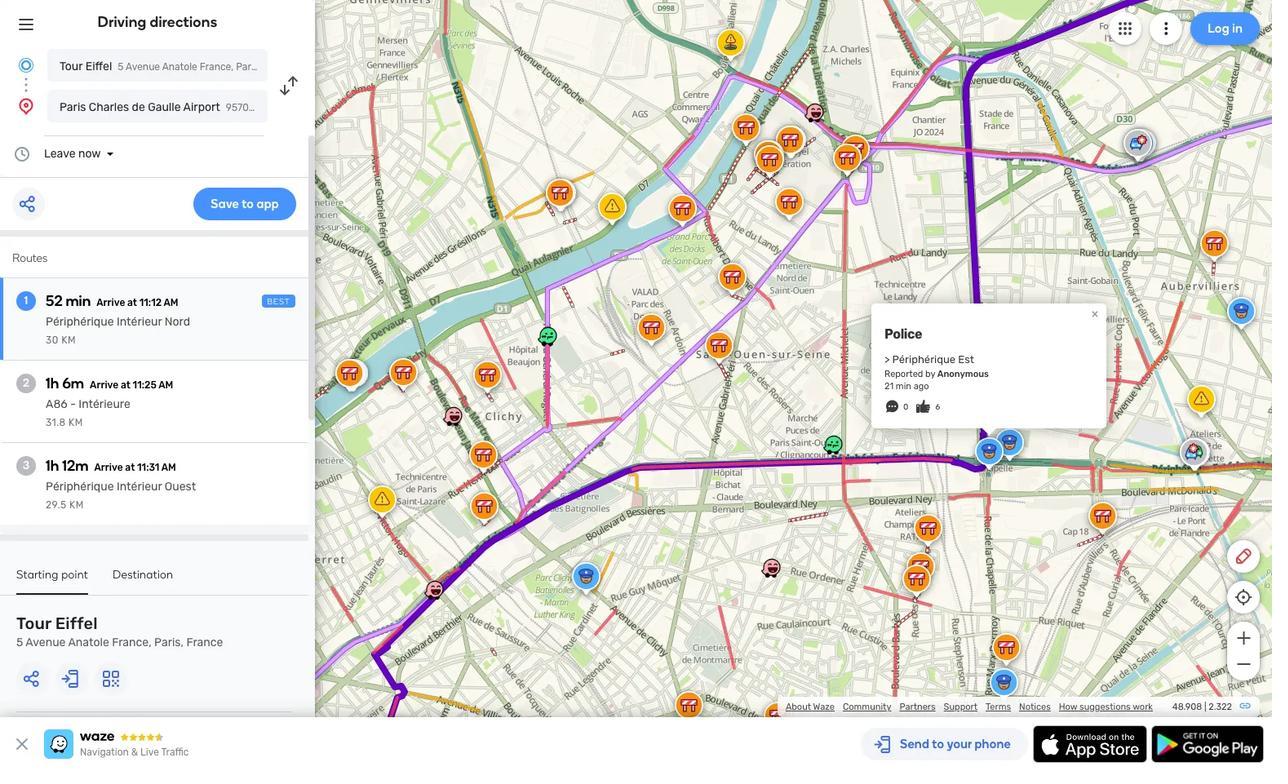 Task type: locate. For each thing, give the bounding box(es) containing it.
arrive for 1h 12m
[[94, 462, 123, 473]]

11:31
[[137, 462, 159, 473]]

france, up airport
[[200, 61, 234, 73]]

0 vertical spatial anatole
[[162, 61, 197, 73]]

starting point
[[16, 568, 88, 582]]

0 vertical spatial tour
[[60, 60, 83, 73]]

starting
[[16, 568, 58, 582]]

about waze community partners support terms notices how suggestions work
[[786, 702, 1153, 712]]

clock image
[[12, 144, 32, 164]]

eiffel up charles
[[85, 60, 112, 73]]

km
[[61, 335, 76, 346], [69, 417, 83, 428], [69, 499, 84, 511]]

community
[[843, 702, 891, 712]]

1h left 6m
[[46, 375, 59, 392]]

paris charles de gaulle airport button
[[47, 90, 268, 122]]

eiffel
[[85, 60, 112, 73], [55, 614, 98, 633]]

avenue up the paris charles de gaulle airport
[[126, 61, 160, 73]]

0 vertical spatial périphérique
[[46, 315, 114, 329]]

arrive up périphérique intérieur ouest 29.5 km
[[94, 462, 123, 473]]

0 horizontal spatial anatole
[[68, 636, 109, 650]]

1 vertical spatial arrive
[[90, 379, 118, 391]]

eiffel down starting point button
[[55, 614, 98, 633]]

anatole down point
[[68, 636, 109, 650]]

périphérique down "12m"
[[46, 480, 114, 494]]

ago
[[914, 381, 929, 392]]

min right 52
[[66, 292, 91, 310]]

anatole up 'gaulle'
[[162, 61, 197, 73]]

1 vertical spatial intérieur
[[117, 480, 162, 494]]

1 vertical spatial at
[[121, 379, 130, 391]]

périphérique down 52
[[46, 315, 114, 329]]

31.8
[[46, 417, 66, 428]]

driving directions
[[98, 13, 217, 31]]

0 vertical spatial at
[[127, 297, 137, 308]]

tour eiffel 5 avenue anatole france, paris, france up 'gaulle'
[[60, 60, 295, 73]]

29.5
[[46, 499, 67, 511]]

0 horizontal spatial min
[[66, 292, 91, 310]]

km right 29.5
[[69, 499, 84, 511]]

km inside a86 - intérieure 31.8 km
[[69, 417, 83, 428]]

at inside the 1h 6m arrive at 11:25 am
[[121, 379, 130, 391]]

min down reported
[[896, 381, 911, 392]]

12m
[[62, 457, 89, 475]]

0 vertical spatial avenue
[[126, 61, 160, 73]]

at left the 11:25
[[121, 379, 130, 391]]

1h left "12m"
[[46, 457, 59, 475]]

avenue down starting point button
[[26, 636, 66, 650]]

11:12
[[139, 297, 162, 308]]

2 vertical spatial arrive
[[94, 462, 123, 473]]

1 vertical spatial tour
[[16, 614, 51, 633]]

am inside 1h 12m arrive at 11:31 am
[[161, 462, 176, 473]]

at
[[127, 297, 137, 308], [121, 379, 130, 391], [125, 462, 135, 473]]

am up nord
[[164, 297, 178, 308]]

arrive
[[96, 297, 125, 308], [90, 379, 118, 391], [94, 462, 123, 473]]

a86
[[46, 397, 67, 411]]

0 vertical spatial 5
[[118, 61, 124, 73]]

2 vertical spatial périphérique
[[46, 480, 114, 494]]

est
[[958, 353, 974, 365]]

how suggestions work link
[[1059, 702, 1153, 712]]

arrive inside 52 min arrive at 11:12 am
[[96, 297, 125, 308]]

km down - in the bottom of the page
[[69, 417, 83, 428]]

am for 12m
[[161, 462, 176, 473]]

leave now
[[44, 147, 101, 161]]

1 vertical spatial france
[[186, 636, 223, 650]]

2 1h from the top
[[46, 457, 59, 475]]

48.908
[[1172, 702, 1202, 712]]

zoom out image
[[1233, 654, 1254, 674]]

support
[[944, 702, 978, 712]]

am
[[164, 297, 178, 308], [159, 379, 173, 391], [161, 462, 176, 473]]

1 vertical spatial 1h
[[46, 457, 59, 475]]

at for 12m
[[125, 462, 135, 473]]

2
[[23, 376, 29, 390]]

0
[[903, 402, 908, 412]]

1 vertical spatial france,
[[112, 636, 151, 650]]

avenue
[[126, 61, 160, 73], [26, 636, 66, 650]]

a86 - intérieure 31.8 km
[[46, 397, 130, 428]]

1 vertical spatial périphérique
[[892, 353, 956, 365]]

1 horizontal spatial france
[[264, 61, 295, 73]]

0 vertical spatial am
[[164, 297, 178, 308]]

support link
[[944, 702, 978, 712]]

arrive for 1h 6m
[[90, 379, 118, 391]]

reported
[[885, 369, 923, 379]]

1 horizontal spatial paris,
[[236, 61, 261, 73]]

2 vertical spatial km
[[69, 499, 84, 511]]

arrive up périphérique intérieur nord 30 km
[[96, 297, 125, 308]]

at left 11:12
[[127, 297, 137, 308]]

min inside > périphérique est reported by anonymous 21 min ago
[[896, 381, 911, 392]]

arrive inside the 1h 6m arrive at 11:25 am
[[90, 379, 118, 391]]

5 down starting point button
[[16, 636, 23, 650]]

périphérique up by
[[892, 353, 956, 365]]

am inside 52 min arrive at 11:12 am
[[164, 297, 178, 308]]

now
[[78, 147, 101, 161]]

km inside périphérique intérieur nord 30 km
[[61, 335, 76, 346]]

1 horizontal spatial min
[[896, 381, 911, 392]]

1 vertical spatial eiffel
[[55, 614, 98, 633]]

0 vertical spatial arrive
[[96, 297, 125, 308]]

tour eiffel 5 avenue anatole france, paris, france down destination button
[[16, 614, 223, 650]]

1 horizontal spatial avenue
[[126, 61, 160, 73]]

1 vertical spatial paris,
[[154, 636, 184, 650]]

21
[[885, 381, 894, 392]]

0 vertical spatial intérieur
[[117, 315, 162, 329]]

périphérique for 12m
[[46, 480, 114, 494]]

notices link
[[1019, 702, 1051, 712]]

intérieur for 1h 12m
[[117, 480, 162, 494]]

france,
[[200, 61, 234, 73], [112, 636, 151, 650]]

48.908 | 2.322
[[1172, 702, 1232, 712]]

0 vertical spatial eiffel
[[85, 60, 112, 73]]

km right 30
[[61, 335, 76, 346]]

périphérique inside périphérique intérieur nord 30 km
[[46, 315, 114, 329]]

0 vertical spatial france,
[[200, 61, 234, 73]]

0 vertical spatial 1h
[[46, 375, 59, 392]]

1h 12m arrive at 11:31 am
[[46, 457, 176, 475]]

tour eiffel 5 avenue anatole france, paris, france
[[60, 60, 295, 73], [16, 614, 223, 650]]

intérieur inside périphérique intérieur nord 30 km
[[117, 315, 162, 329]]

0 vertical spatial km
[[61, 335, 76, 346]]

intérieur
[[117, 315, 162, 329], [117, 480, 162, 494]]

2 intérieur from the top
[[117, 480, 162, 494]]

terms
[[986, 702, 1011, 712]]

am right the 11:25
[[159, 379, 173, 391]]

périphérique
[[46, 315, 114, 329], [892, 353, 956, 365], [46, 480, 114, 494]]

5
[[118, 61, 124, 73], [16, 636, 23, 650]]

navigation
[[80, 747, 129, 758]]

1h
[[46, 375, 59, 392], [46, 457, 59, 475]]

km inside périphérique intérieur ouest 29.5 km
[[69, 499, 84, 511]]

nord
[[165, 315, 190, 329]]

0 horizontal spatial 5
[[16, 636, 23, 650]]

1h for 1h 6m
[[46, 375, 59, 392]]

am inside the 1h 6m arrive at 11:25 am
[[159, 379, 173, 391]]

>
[[885, 353, 890, 365]]

paris,
[[236, 61, 261, 73], [154, 636, 184, 650]]

tour up the "paris"
[[60, 60, 83, 73]]

france, down destination button
[[112, 636, 151, 650]]

&
[[131, 747, 138, 758]]

france
[[264, 61, 295, 73], [186, 636, 223, 650]]

anonymous
[[937, 369, 989, 379]]

tour down starting point button
[[16, 614, 51, 633]]

am for min
[[164, 297, 178, 308]]

current location image
[[16, 55, 36, 75]]

périphérique intérieur ouest 29.5 km
[[46, 480, 196, 511]]

intérieur inside périphérique intérieur ouest 29.5 km
[[117, 480, 162, 494]]

1 vertical spatial avenue
[[26, 636, 66, 650]]

at inside 1h 12m arrive at 11:31 am
[[125, 462, 135, 473]]

link image
[[1239, 699, 1252, 712]]

5 up charles
[[118, 61, 124, 73]]

km for 12m
[[69, 499, 84, 511]]

at for min
[[127, 297, 137, 308]]

0 horizontal spatial tour
[[16, 614, 51, 633]]

0 vertical spatial france
[[264, 61, 295, 73]]

intérieur down 11:12
[[117, 315, 162, 329]]

traffic
[[161, 747, 189, 758]]

arrive up intérieure
[[90, 379, 118, 391]]

de
[[132, 100, 145, 114]]

1 horizontal spatial france,
[[200, 61, 234, 73]]

1 1h from the top
[[46, 375, 59, 392]]

at left the 11:31
[[125, 462, 135, 473]]

-
[[70, 397, 76, 411]]

directions
[[150, 13, 217, 31]]

2 vertical spatial at
[[125, 462, 135, 473]]

partners link
[[900, 702, 936, 712]]

anatole
[[162, 61, 197, 73], [68, 636, 109, 650]]

périphérique inside > périphérique est reported by anonymous 21 min ago
[[892, 353, 956, 365]]

min
[[66, 292, 91, 310], [896, 381, 911, 392]]

1 intérieur from the top
[[117, 315, 162, 329]]

intérieur down the 11:31
[[117, 480, 162, 494]]

1 vertical spatial 5
[[16, 636, 23, 650]]

périphérique inside périphérique intérieur ouest 29.5 km
[[46, 480, 114, 494]]

1 vertical spatial km
[[69, 417, 83, 428]]

charles
[[89, 100, 129, 114]]

arrive inside 1h 12m arrive at 11:31 am
[[94, 462, 123, 473]]

0 vertical spatial tour eiffel 5 avenue anatole france, paris, france
[[60, 60, 295, 73]]

terms link
[[986, 702, 1011, 712]]

at inside 52 min arrive at 11:12 am
[[127, 297, 137, 308]]

1 vertical spatial min
[[896, 381, 911, 392]]

tour
[[60, 60, 83, 73], [16, 614, 51, 633]]

2 vertical spatial am
[[161, 462, 176, 473]]

am right the 11:31
[[161, 462, 176, 473]]

x image
[[12, 734, 32, 754]]

1 vertical spatial am
[[159, 379, 173, 391]]

0 vertical spatial paris,
[[236, 61, 261, 73]]



Task type: describe. For each thing, give the bounding box(es) containing it.
×
[[1091, 306, 1099, 321]]

> périphérique est reported by anonymous 21 min ago
[[885, 353, 989, 392]]

live
[[140, 747, 159, 758]]

how
[[1059, 702, 1077, 712]]

about waze link
[[786, 702, 835, 712]]

1 horizontal spatial 5
[[118, 61, 124, 73]]

0 vertical spatial min
[[66, 292, 91, 310]]

suggestions
[[1080, 702, 1131, 712]]

starting point button
[[16, 568, 88, 595]]

11:25
[[133, 379, 157, 391]]

arrive for 52 min
[[96, 297, 125, 308]]

1h for 1h 12m
[[46, 457, 59, 475]]

paris charles de gaulle airport
[[60, 100, 220, 114]]

partners
[[900, 702, 936, 712]]

destination button
[[113, 568, 173, 593]]

pencil image
[[1234, 547, 1253, 566]]

0 horizontal spatial france
[[186, 636, 223, 650]]

by
[[925, 369, 935, 379]]

location image
[[16, 96, 36, 116]]

6
[[935, 402, 940, 412]]

airport
[[183, 100, 220, 114]]

1 vertical spatial tour eiffel 5 avenue anatole france, paris, france
[[16, 614, 223, 650]]

paris
[[60, 100, 86, 114]]

am for 6m
[[159, 379, 173, 391]]

2.322
[[1209, 702, 1232, 712]]

about
[[786, 702, 811, 712]]

notices
[[1019, 702, 1051, 712]]

intérieure
[[79, 397, 130, 411]]

1
[[24, 294, 28, 308]]

navigation & live traffic
[[80, 747, 189, 758]]

1 horizontal spatial anatole
[[162, 61, 197, 73]]

work
[[1133, 702, 1153, 712]]

30
[[46, 335, 59, 346]]

police
[[885, 326, 922, 342]]

leave
[[44, 147, 75, 161]]

point
[[61, 568, 88, 582]]

driving
[[98, 13, 146, 31]]

périphérique intérieur nord 30 km
[[46, 315, 190, 346]]

périphérique for min
[[46, 315, 114, 329]]

52
[[46, 292, 63, 310]]

km for 6m
[[69, 417, 83, 428]]

km for min
[[61, 335, 76, 346]]

× link
[[1088, 306, 1102, 321]]

at for 6m
[[121, 379, 130, 391]]

|
[[1204, 702, 1206, 712]]

0 horizontal spatial france,
[[112, 636, 151, 650]]

waze
[[813, 702, 835, 712]]

zoom in image
[[1233, 628, 1254, 648]]

52 min arrive at 11:12 am
[[46, 292, 178, 310]]

1 vertical spatial anatole
[[68, 636, 109, 650]]

1h 6m arrive at 11:25 am
[[46, 375, 173, 392]]

routes
[[12, 251, 48, 265]]

0 horizontal spatial paris,
[[154, 636, 184, 650]]

ouest
[[165, 480, 196, 494]]

community link
[[843, 702, 891, 712]]

3
[[23, 459, 29, 472]]

1 horizontal spatial tour
[[60, 60, 83, 73]]

destination
[[113, 568, 173, 582]]

6m
[[62, 375, 84, 392]]

0 horizontal spatial avenue
[[26, 636, 66, 650]]

intérieur for 52 min
[[117, 315, 162, 329]]

best
[[267, 297, 290, 307]]

gaulle
[[148, 100, 181, 114]]



Task type: vqa. For each thing, say whether or not it's contained in the screenshot.
'Houston, Houston address'
no



